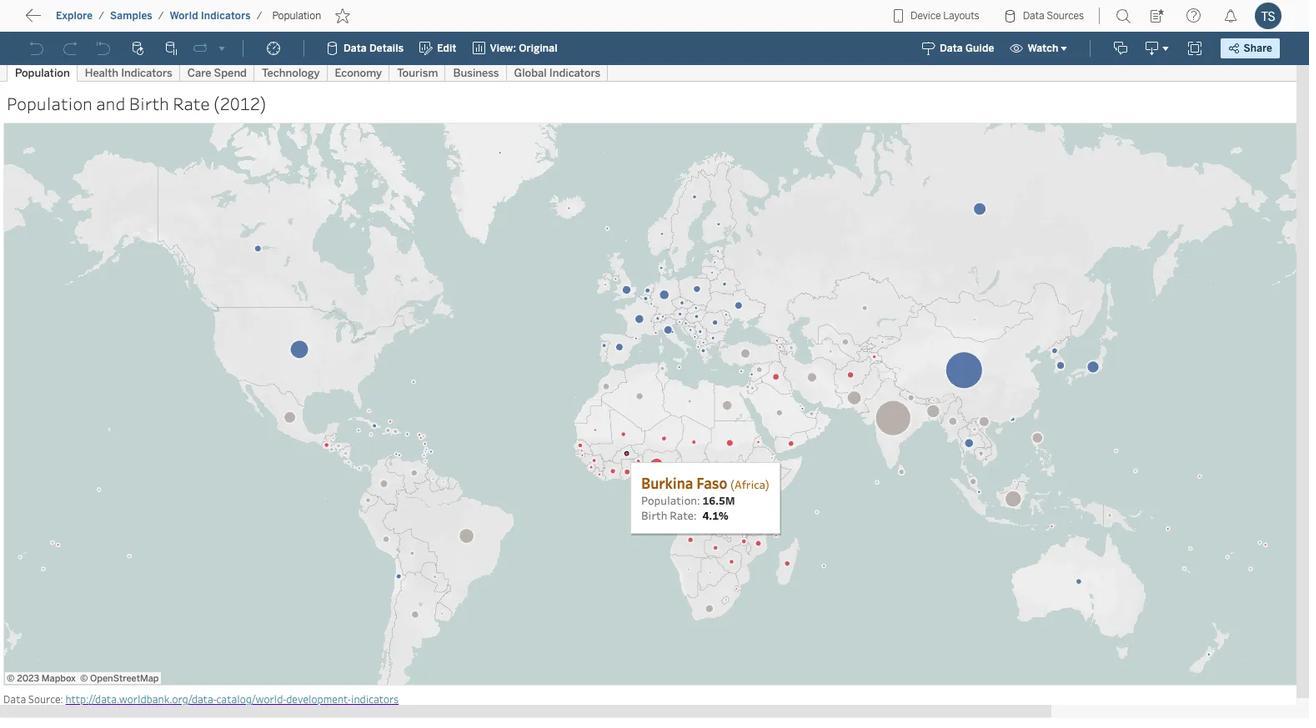 Task type: vqa. For each thing, say whether or not it's contained in the screenshot.
day
no



Task type: locate. For each thing, give the bounding box(es) containing it.
explore / samples / world indicators /
[[56, 10, 262, 22]]

1 / from the left
[[99, 10, 104, 22]]

content
[[92, 12, 143, 28]]

skip to content link
[[40, 9, 170, 32]]

world
[[170, 10, 198, 22]]

population element
[[267, 10, 326, 22]]

samples
[[110, 10, 152, 22]]

0 horizontal spatial /
[[99, 10, 104, 22]]

skip
[[43, 12, 72, 28]]

to
[[75, 12, 88, 28]]

/ right to
[[99, 10, 104, 22]]

explore
[[56, 10, 93, 22]]

/ left world
[[158, 10, 164, 22]]

samples link
[[109, 9, 153, 23]]

2 horizontal spatial /
[[257, 10, 262, 22]]

/
[[99, 10, 104, 22], [158, 10, 164, 22], [257, 10, 262, 22]]

1 horizontal spatial /
[[158, 10, 164, 22]]

/ right indicators
[[257, 10, 262, 22]]



Task type: describe. For each thing, give the bounding box(es) containing it.
world indicators link
[[169, 9, 252, 23]]

population
[[272, 10, 321, 22]]

3 / from the left
[[257, 10, 262, 22]]

skip to content
[[43, 12, 143, 28]]

explore link
[[55, 9, 94, 23]]

2 / from the left
[[158, 10, 164, 22]]

indicators
[[201, 10, 251, 22]]



